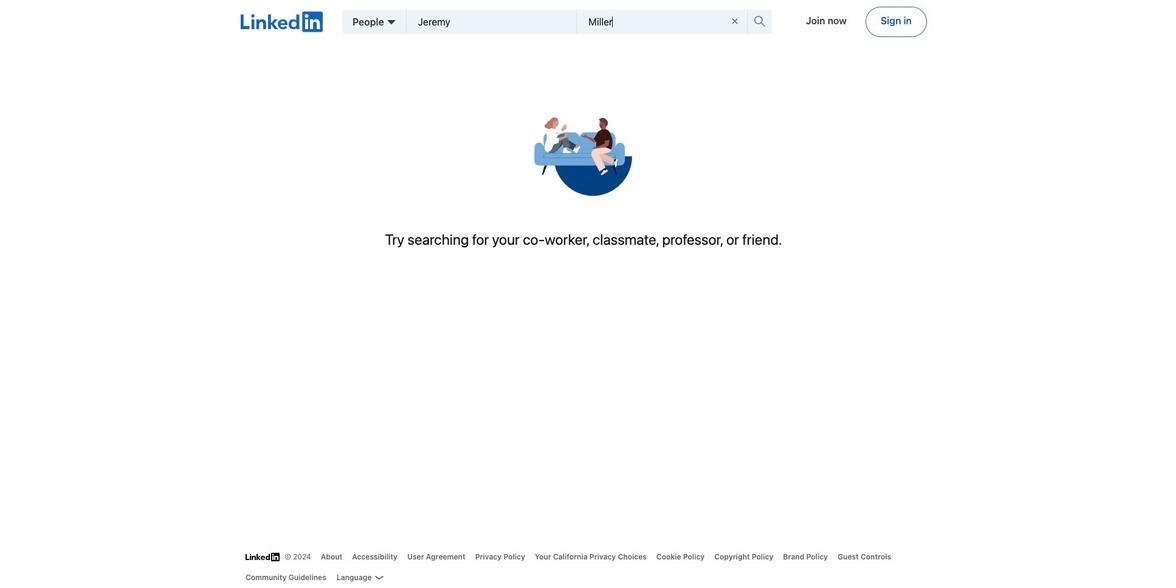 Task type: vqa. For each thing, say whether or not it's contained in the screenshot.
'First Name' SEARCH FIELD
yes



Task type: describe. For each thing, give the bounding box(es) containing it.
Last Name search field
[[587, 15, 728, 29]]



Task type: locate. For each thing, give the bounding box(es) containing it.
First Name search field
[[416, 15, 557, 29]]

None search field
[[407, 10, 772, 34]]

none search field inside primary element
[[407, 10, 772, 34]]

primary element
[[241, 0, 926, 46]]



